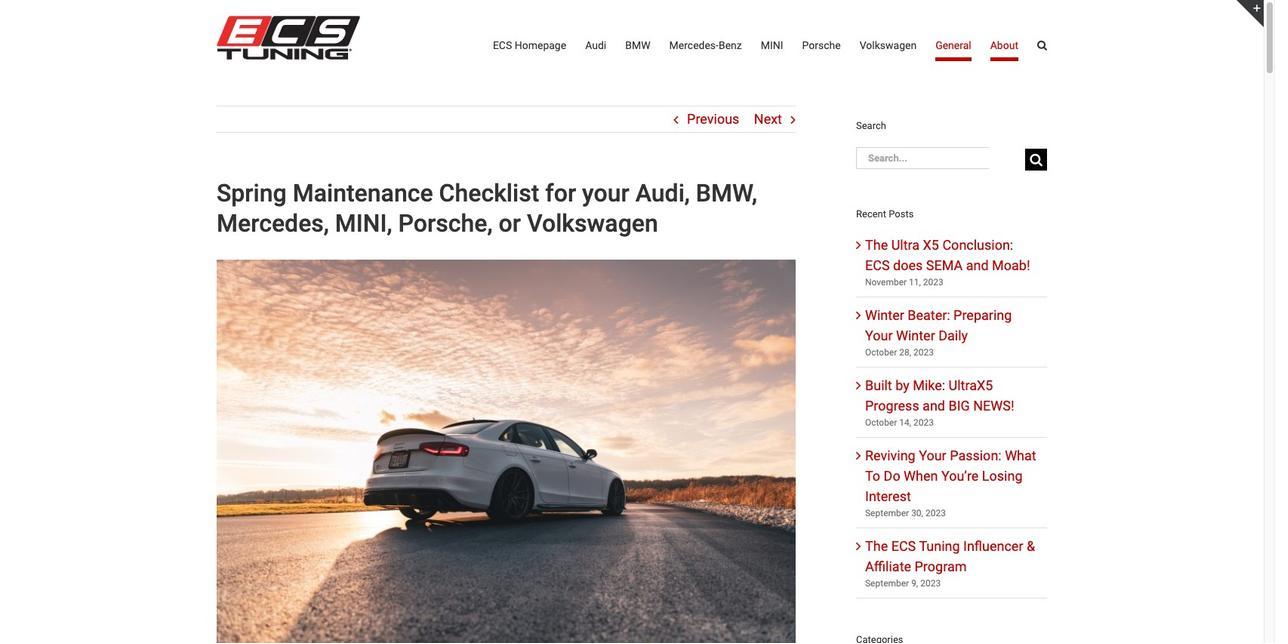 Task type: describe. For each thing, give the bounding box(es) containing it.
recent posts
[[857, 208, 914, 220]]

to
[[866, 468, 881, 484]]

mercedes,
[[217, 209, 329, 238]]

preparing
[[954, 307, 1013, 323]]

audi link
[[586, 0, 607, 91]]

0 vertical spatial volkswagen
[[860, 39, 917, 51]]

the ecs tuning influencer & affiliate program september 9, 2023
[[866, 538, 1036, 589]]

recent
[[857, 208, 887, 220]]

winter beater: preparing your winter daily october 28, 2023
[[866, 307, 1013, 358]]

bmw,
[[696, 179, 758, 208]]

2023 inside the ultra x5 conclusion: ecs does sema and moab! november 11, 2023
[[924, 277, 944, 288]]

mini link
[[761, 0, 784, 91]]

reviving your passion: what to do when you're losing interest september 30, 2023
[[866, 448, 1037, 519]]

audi,
[[636, 179, 690, 208]]

reviving
[[866, 448, 916, 464]]

reviving your passion: what to do when you're losing interest link
[[866, 448, 1037, 504]]

built by mike: ultrax5 progress and big news! link
[[866, 377, 1015, 414]]

influencer
[[964, 538, 1024, 554]]

your
[[583, 179, 630, 208]]

mini,
[[335, 209, 393, 238]]

next
[[755, 111, 783, 127]]

and inside the ultra x5 conclusion: ecs does sema and moab! november 11, 2023
[[967, 257, 989, 273]]

general
[[936, 39, 972, 51]]

the for the ultra x5 conclusion: ecs does sema and moab!
[[866, 237, 889, 253]]

interest
[[866, 488, 912, 504]]

progress
[[866, 398, 920, 414]]

ultrax5
[[949, 377, 994, 393]]

do
[[884, 468, 901, 484]]

none submit inside section
[[1026, 149, 1048, 171]]

previous
[[688, 111, 740, 127]]

you're
[[942, 468, 979, 484]]

daily
[[939, 328, 969, 343]]

homepage
[[515, 39, 567, 51]]

2023 inside reviving your passion: what to do when you're losing interest september 30, 2023
[[926, 508, 946, 519]]

ecs tuning logo image
[[217, 16, 360, 60]]

october inside built by mike: ultrax5 progress and big news! october 14, 2023
[[866, 417, 898, 428]]

previous link
[[688, 107, 740, 132]]

ecs inside the ultra x5 conclusion: ecs does sema and moab! november 11, 2023
[[866, 257, 890, 273]]

hm b8 s4 beauty shots 12 4 2019 3 image
[[217, 260, 796, 644]]

does
[[894, 257, 923, 273]]

september inside the ecs tuning influencer & affiliate program september 9, 2023
[[866, 578, 910, 589]]

30,
[[912, 508, 924, 519]]

news!
[[974, 398, 1015, 414]]

0 vertical spatial winter
[[866, 307, 905, 323]]

1 vertical spatial winter
[[897, 328, 936, 343]]

mike:
[[913, 377, 946, 393]]

about link
[[991, 0, 1019, 91]]

mercedes-benz
[[670, 39, 742, 51]]

beater:
[[908, 307, 951, 323]]

search
[[857, 120, 887, 132]]

checklist
[[439, 179, 540, 208]]



Task type: locate. For each thing, give the bounding box(es) containing it.
what
[[1006, 448, 1037, 464]]

benz
[[719, 39, 742, 51]]

1 vertical spatial ecs
[[866, 257, 890, 273]]

or
[[499, 209, 521, 238]]

program
[[915, 559, 967, 575]]

the left ultra
[[866, 237, 889, 253]]

2023 inside built by mike: ultrax5 progress and big news! october 14, 2023
[[914, 417, 935, 428]]

ecs homepage link
[[493, 0, 567, 91]]

0 horizontal spatial volkswagen
[[527, 209, 659, 238]]

and inside built by mike: ultrax5 progress and big news! october 14, 2023
[[923, 398, 946, 414]]

2023 inside the ecs tuning influencer & affiliate program september 9, 2023
[[921, 578, 941, 589]]

the for the ecs tuning influencer & affiliate program
[[866, 538, 889, 554]]

volkswagen inside spring maintenance checklist for your audi, bmw, mercedes, mini, porsche, or volkswagen
[[527, 209, 659, 238]]

the inside the ecs tuning influencer & affiliate program september 9, 2023
[[866, 538, 889, 554]]

ecs up affiliate
[[892, 538, 917, 554]]

2 the from the top
[[866, 538, 889, 554]]

big
[[949, 398, 971, 414]]

0 horizontal spatial ecs
[[493, 39, 512, 51]]

2023 inside winter beater: preparing your winter daily october 28, 2023
[[914, 347, 935, 358]]

&
[[1027, 538, 1036, 554]]

maintenance
[[293, 179, 433, 208]]

winter up 28,
[[897, 328, 936, 343]]

2023 right the 14,
[[914, 417, 935, 428]]

section containing the ultra x5 conclusion: ecs does sema and moab!
[[857, 106, 1048, 644]]

and
[[967, 257, 989, 273], [923, 398, 946, 414]]

next link
[[755, 107, 783, 132]]

october down progress
[[866, 417, 898, 428]]

11,
[[910, 277, 922, 288]]

2 september from the top
[[866, 578, 910, 589]]

2 october from the top
[[866, 417, 898, 428]]

1 october from the top
[[866, 347, 898, 358]]

the ultra x5 conclusion: ecs does sema and moab! link
[[866, 237, 1031, 273]]

the inside the ultra x5 conclusion: ecs does sema and moab! november 11, 2023
[[866, 237, 889, 253]]

losing
[[983, 468, 1023, 484]]

0 vertical spatial the
[[866, 237, 889, 253]]

your
[[866, 328, 893, 343], [919, 448, 947, 464]]

affiliate
[[866, 559, 912, 575]]

bmw link
[[626, 0, 651, 91]]

and down conclusion:
[[967, 257, 989, 273]]

14,
[[900, 417, 912, 428]]

9,
[[912, 578, 919, 589]]

section
[[857, 106, 1048, 644]]

november
[[866, 277, 907, 288]]

1 vertical spatial your
[[919, 448, 947, 464]]

about
[[991, 39, 1019, 51]]

the ecs tuning influencer & affiliate program link
[[866, 538, 1036, 575]]

audi
[[586, 39, 607, 51]]

september
[[866, 508, 910, 519], [866, 578, 910, 589]]

volkswagen down your
[[527, 209, 659, 238]]

2023 right 28,
[[914, 347, 935, 358]]

passion:
[[950, 448, 1002, 464]]

and down mike:
[[923, 398, 946, 414]]

ecs
[[493, 39, 512, 51], [866, 257, 890, 273], [892, 538, 917, 554]]

september down interest
[[866, 508, 910, 519]]

mercedes-benz link
[[670, 0, 742, 91]]

0 vertical spatial september
[[866, 508, 910, 519]]

x5
[[924, 237, 940, 253]]

ecs homepage
[[493, 39, 567, 51]]

1 vertical spatial the
[[866, 538, 889, 554]]

ecs inside the ecs tuning influencer & affiliate program september 9, 2023
[[892, 538, 917, 554]]

0 horizontal spatial and
[[923, 398, 946, 414]]

conclusion:
[[943, 237, 1014, 253]]

sema
[[927, 257, 963, 273]]

winter beater: preparing your winter daily link
[[866, 307, 1013, 343]]

0 vertical spatial your
[[866, 328, 893, 343]]

volkswagen
[[860, 39, 917, 51], [527, 209, 659, 238]]

Search... search field
[[857, 147, 990, 169]]

bmw
[[626, 39, 651, 51]]

1 vertical spatial volkswagen
[[527, 209, 659, 238]]

1 horizontal spatial ecs
[[866, 257, 890, 273]]

2023 right 9,
[[921, 578, 941, 589]]

1 horizontal spatial and
[[967, 257, 989, 273]]

0 vertical spatial and
[[967, 257, 989, 273]]

1 horizontal spatial your
[[919, 448, 947, 464]]

your up built on the right bottom of page
[[866, 328, 893, 343]]

2023
[[924, 277, 944, 288], [914, 347, 935, 358], [914, 417, 935, 428], [926, 508, 946, 519], [921, 578, 941, 589]]

None submit
[[1026, 149, 1048, 171]]

general link
[[936, 0, 972, 91]]

ecs left homepage
[[493, 39, 512, 51]]

1 september from the top
[[866, 508, 910, 519]]

0 vertical spatial october
[[866, 347, 898, 358]]

the
[[866, 237, 889, 253], [866, 538, 889, 554]]

winter
[[866, 307, 905, 323], [897, 328, 936, 343]]

1 vertical spatial september
[[866, 578, 910, 589]]

september down affiliate
[[866, 578, 910, 589]]

porsche
[[803, 39, 841, 51]]

built
[[866, 377, 893, 393]]

ultra
[[892, 237, 920, 253]]

1 the from the top
[[866, 237, 889, 253]]

for
[[546, 179, 577, 208]]

your inside reviving your passion: what to do when you're losing interest september 30, 2023
[[919, 448, 947, 464]]

2 vertical spatial ecs
[[892, 538, 917, 554]]

by
[[896, 377, 910, 393]]

the up affiliate
[[866, 538, 889, 554]]

2 horizontal spatial ecs
[[892, 538, 917, 554]]

october
[[866, 347, 898, 358], [866, 417, 898, 428]]

october inside winter beater: preparing your winter daily october 28, 2023
[[866, 347, 898, 358]]

porsche,
[[399, 209, 493, 238]]

spring maintenance checklist for your audi, bmw, mercedes, mini, porsche, or volkswagen
[[217, 179, 758, 238]]

0 horizontal spatial your
[[866, 328, 893, 343]]

volkswagen link
[[860, 0, 917, 91]]

28,
[[900, 347, 912, 358]]

your inside winter beater: preparing your winter daily october 28, 2023
[[866, 328, 893, 343]]

your up when
[[919, 448, 947, 464]]

winter down november
[[866, 307, 905, 323]]

mercedes-
[[670, 39, 719, 51]]

built by mike: ultrax5 progress and big news! october 14, 2023
[[866, 377, 1015, 428]]

2023 right the 11,
[[924, 277, 944, 288]]

porsche link
[[803, 0, 841, 91]]

1 vertical spatial and
[[923, 398, 946, 414]]

the ultra x5 conclusion: ecs does sema and moab! november 11, 2023
[[866, 237, 1031, 288]]

september inside reviving your passion: what to do when you're losing interest september 30, 2023
[[866, 508, 910, 519]]

moab!
[[993, 257, 1031, 273]]

0 vertical spatial ecs
[[493, 39, 512, 51]]

volkswagen left general link
[[860, 39, 917, 51]]

october left 28,
[[866, 347, 898, 358]]

1 vertical spatial october
[[866, 417, 898, 428]]

None search field
[[857, 147, 1048, 173]]

mini
[[761, 39, 784, 51]]

when
[[904, 468, 939, 484]]

ecs up november
[[866, 257, 890, 273]]

1 horizontal spatial volkswagen
[[860, 39, 917, 51]]

tuning
[[920, 538, 961, 554]]

spring
[[217, 179, 287, 208]]

2023 right 30,
[[926, 508, 946, 519]]

posts
[[889, 208, 914, 220]]



Task type: vqa. For each thing, say whether or not it's contained in the screenshot.


